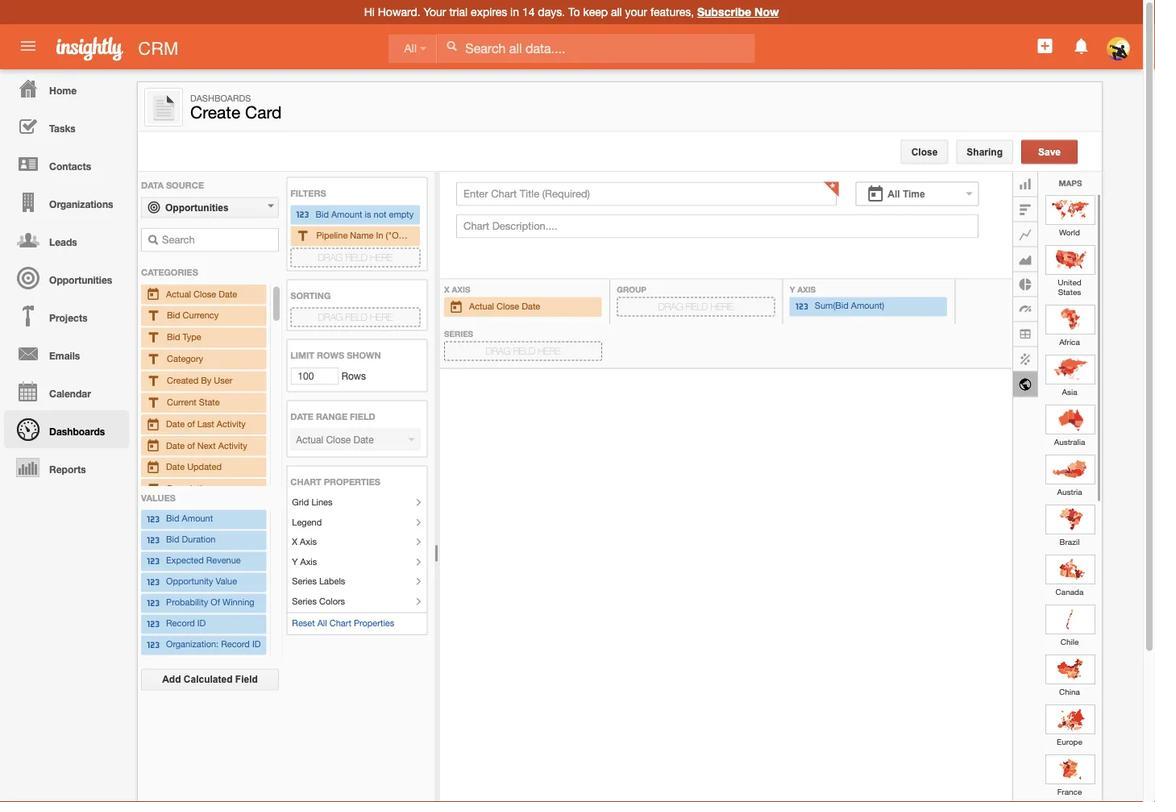 Task type: describe. For each thing, give the bounding box(es) containing it.
created
[[167, 375, 199, 385]]

description link
[[146, 480, 262, 497]]

navigation containing home
[[0, 69, 129, 486]]

series for labels
[[292, 576, 317, 587]]

lines
[[312, 497, 333, 508]]

of for next
[[187, 440, 195, 450]]

bid currency link
[[146, 307, 262, 324]]

bid for bid amount is not empty
[[316, 209, 329, 219]]

chart properties
[[291, 477, 381, 487]]

tasks link
[[4, 107, 129, 145]]

organization: record id link
[[146, 638, 262, 654]]

europe
[[1057, 737, 1083, 746]]

date for date updated
[[166, 461, 185, 472]]

last
[[197, 418, 214, 429]]

drag inside series drag field here
[[486, 346, 511, 356]]

actual for x axis
[[469, 301, 494, 312]]

data source
[[141, 180, 204, 190]]

all time
[[888, 188, 926, 199]]

current
[[167, 397, 197, 407]]

emails link
[[4, 335, 129, 373]]

in
[[511, 5, 519, 19]]

pipeline name in ("opportunity pipeline")
[[316, 230, 479, 241]]

home
[[49, 85, 77, 96]]

dashboards create card
[[190, 93, 282, 122]]

canada
[[1056, 587, 1084, 596]]

state
[[199, 397, 220, 407]]

created by user
[[167, 375, 233, 385]]

Search all data.... text field
[[437, 34, 755, 63]]

date range field
[[291, 411, 376, 422]]

is
[[365, 209, 371, 219]]

sharing
[[967, 146, 1003, 157]]

by
[[201, 375, 212, 385]]

all inside rows group
[[318, 618, 327, 629]]

group drag field here
[[617, 284, 734, 312]]

here inside series drag field here
[[538, 346, 561, 356]]

category
[[167, 353, 203, 364]]

pipeline name in ("opportunity pipeline") link
[[295, 228, 479, 245]]

add
[[162, 674, 181, 685]]

united states
[[1058, 277, 1082, 296]]

subscribe
[[698, 5, 752, 19]]

group
[[617, 284, 647, 294]]

date of last activity
[[166, 418, 246, 429]]

bid type link
[[146, 329, 262, 346]]

actual close date link for x axis
[[449, 299, 597, 315]]

grid
[[292, 497, 309, 508]]

reports link
[[4, 448, 129, 486]]

features,
[[651, 5, 694, 19]]

empty
[[389, 209, 414, 219]]

expected
[[166, 556, 204, 566]]

expires
[[471, 5, 507, 19]]

field for date range field
[[350, 411, 376, 422]]

series for colors
[[292, 596, 317, 606]]

bid for bid amount
[[166, 514, 179, 524]]

actual for categories
[[166, 288, 191, 299]]

all link
[[388, 34, 437, 63]]

field for add calculated field
[[235, 674, 258, 685]]

range
[[316, 411, 348, 422]]

0 horizontal spatial chart
[[291, 477, 321, 487]]

current state link
[[146, 394, 262, 411]]

trial
[[450, 5, 468, 19]]

1 horizontal spatial y
[[790, 284, 795, 294]]

name
[[350, 230, 374, 241]]

sum(bid amount)
[[815, 301, 885, 311]]

description
[[167, 483, 212, 493]]

Enter Chart Title (Required) text field
[[456, 182, 837, 206]]

Chart Description.... text field
[[456, 214, 979, 238]]

sum(bid
[[815, 301, 849, 311]]

save
[[1039, 146, 1061, 157]]

of
[[211, 597, 220, 608]]

amount for duration
[[182, 514, 213, 524]]

date for date range field
[[291, 411, 314, 422]]

0 vertical spatial x
[[444, 284, 450, 294]]

australia
[[1055, 437, 1086, 446]]

notifications image
[[1072, 36, 1092, 56]]

labels
[[319, 576, 345, 587]]

group containing all time
[[440, 169, 1109, 802]]

14
[[523, 5, 535, 19]]

user
[[214, 375, 233, 385]]

0 vertical spatial x axis
[[444, 284, 471, 294]]

organization: record id
[[166, 639, 261, 650]]

your
[[625, 5, 648, 19]]

1 horizontal spatial opportunities link
[[141, 197, 279, 218]]

sharing link
[[957, 140, 1014, 164]]

0 vertical spatial record
[[166, 618, 195, 629]]

dashboards for dashboards create card
[[190, 93, 251, 103]]

date for date of next activity
[[166, 440, 185, 450]]

all time link
[[856, 182, 979, 206]]

currency
[[183, 310, 219, 320]]

organization:
[[166, 639, 219, 650]]

0 vertical spatial rows
[[317, 350, 344, 360]]

china
[[1060, 687, 1081, 696]]

of for last
[[187, 418, 195, 429]]

leads
[[49, 236, 77, 248]]

updated
[[187, 461, 222, 472]]

0 horizontal spatial opportunities
[[49, 274, 112, 285]]

france
[[1058, 787, 1083, 796]]

white image
[[446, 40, 458, 52]]

create
[[190, 102, 241, 122]]

duration
[[182, 535, 216, 545]]

austria
[[1058, 487, 1083, 496]]

axis down 'legend'
[[300, 537, 317, 547]]

filters
[[291, 188, 326, 198]]

values
[[141, 493, 176, 503]]

record id
[[166, 618, 206, 629]]

reset all chart properties link
[[292, 618, 395, 629]]

actual close date for categories
[[166, 288, 237, 299]]

("opportunity
[[386, 230, 439, 241]]

to
[[569, 5, 580, 19]]

leads link
[[4, 221, 129, 259]]

all
[[611, 5, 622, 19]]

field for group drag field here
[[686, 301, 708, 312]]

maps
[[1059, 178, 1083, 188]]

series colors
[[292, 596, 345, 606]]

asia
[[1062, 387, 1078, 396]]

crm
[[138, 38, 179, 58]]

categories
[[141, 267, 198, 277]]

x inside rows group
[[292, 537, 298, 547]]

amount for name
[[331, 209, 363, 219]]

bid amount link
[[146, 512, 262, 528]]

probability of winning link
[[146, 596, 262, 612]]



Task type: locate. For each thing, give the bounding box(es) containing it.
bid amount is not empty link
[[295, 207, 415, 223]]

dashboards for dashboards
[[49, 426, 105, 437]]

africa
[[1060, 337, 1081, 346]]

0 horizontal spatial all
[[318, 618, 327, 629]]

axis
[[452, 284, 471, 294], [798, 284, 816, 294], [300, 537, 317, 547], [300, 556, 317, 567]]

drag field here up shown
[[318, 312, 393, 323]]

card image
[[148, 91, 180, 123]]

opportunities up projects link
[[49, 274, 112, 285]]

actual down categories on the top
[[166, 288, 191, 299]]

0 vertical spatial id
[[197, 618, 206, 629]]

limit
[[291, 350, 315, 360]]

created by user link
[[146, 372, 262, 389]]

record down probability
[[166, 618, 195, 629]]

0 horizontal spatial id
[[197, 618, 206, 629]]

field for series drag field here
[[513, 346, 535, 356]]

0 horizontal spatial y
[[292, 556, 298, 567]]

actual close date link up currency
[[146, 286, 262, 303]]

opportunities inside rows group
[[165, 202, 229, 213]]

date of last activity link
[[146, 416, 262, 433]]

Search text field
[[141, 228, 279, 252]]

1 vertical spatial id
[[252, 639, 261, 650]]

id inside organization: record id link
[[252, 639, 261, 650]]

bid for bid currency
[[167, 310, 180, 320]]

actual close date inside rows group
[[166, 288, 237, 299]]

id down winning
[[252, 639, 261, 650]]

0 horizontal spatial opportunities link
[[4, 259, 129, 297]]

2 vertical spatial series
[[292, 596, 317, 606]]

type
[[183, 332, 201, 342]]

search image
[[148, 234, 159, 246]]

0 vertical spatial dashboards
[[190, 93, 251, 103]]

1 horizontal spatial opportunities
[[165, 202, 229, 213]]

2 drag field here from the top
[[318, 312, 393, 323]]

close
[[912, 146, 938, 157], [194, 288, 216, 299], [497, 301, 520, 312]]

1 vertical spatial amount
[[182, 514, 213, 524]]

activity right last
[[217, 418, 246, 429]]

1 vertical spatial actual
[[469, 301, 494, 312]]

in
[[376, 230, 384, 241]]

0 vertical spatial y axis
[[790, 284, 818, 294]]

1 vertical spatial actual close date
[[469, 301, 541, 312]]

close for categories
[[194, 288, 216, 299]]

colors
[[319, 596, 345, 606]]

2 horizontal spatial all
[[888, 188, 900, 199]]

bid down values
[[166, 514, 179, 524]]

x axis down 'legend'
[[292, 537, 317, 547]]

0 vertical spatial close
[[912, 146, 938, 157]]

dashboards up reports link
[[49, 426, 105, 437]]

chart down the colors
[[330, 618, 352, 629]]

all for all time
[[888, 188, 900, 199]]

close for x axis
[[497, 301, 520, 312]]

0 vertical spatial amount
[[331, 209, 363, 219]]

1 horizontal spatial x axis
[[444, 284, 471, 294]]

of left last
[[187, 418, 195, 429]]

tasks
[[49, 123, 76, 134]]

here
[[370, 252, 393, 263], [711, 301, 734, 312], [370, 312, 393, 323], [538, 346, 561, 356]]

actual up series drag field here
[[469, 301, 494, 312]]

1 vertical spatial opportunities
[[49, 274, 112, 285]]

y inside rows group
[[292, 556, 298, 567]]

reset all chart properties
[[292, 618, 395, 629]]

bid up the pipeline
[[316, 209, 329, 219]]

world
[[1060, 227, 1081, 236]]

limit rows shown
[[291, 350, 381, 360]]

dashboards
[[190, 93, 251, 103], [49, 426, 105, 437]]

dashboards link
[[4, 410, 129, 448]]

# number field
[[291, 367, 339, 385]]

1 vertical spatial properties
[[354, 618, 395, 629]]

0 vertical spatial drag field here
[[318, 252, 393, 263]]

1 vertical spatial opportunities link
[[4, 259, 129, 297]]

date up description
[[166, 461, 185, 472]]

actual close date for x axis
[[469, 301, 541, 312]]

0 vertical spatial all
[[404, 42, 417, 55]]

all right the reset
[[318, 618, 327, 629]]

here inside group drag field here
[[711, 301, 734, 312]]

1 vertical spatial all
[[888, 188, 900, 199]]

probability of winning
[[166, 597, 255, 608]]

date
[[219, 288, 237, 299], [522, 301, 541, 312], [291, 411, 314, 422], [166, 418, 185, 429], [166, 440, 185, 450], [166, 461, 185, 472]]

1 horizontal spatial y axis
[[790, 284, 818, 294]]

bid up bid type
[[167, 310, 180, 320]]

axis up sum(bid
[[798, 284, 816, 294]]

drag field here
[[318, 252, 393, 263], [318, 312, 393, 323]]

axis up series labels on the left of the page
[[300, 556, 317, 567]]

calculated
[[184, 674, 233, 685]]

group
[[440, 169, 1109, 802]]

1 vertical spatial chart
[[330, 618, 352, 629]]

1 vertical spatial record
[[221, 639, 250, 650]]

1 horizontal spatial record
[[221, 639, 250, 650]]

activity for date of last activity
[[217, 418, 246, 429]]

0 horizontal spatial amount
[[182, 514, 213, 524]]

rows up '#' number field
[[317, 350, 344, 360]]

field inside group drag field here
[[686, 301, 708, 312]]

0 vertical spatial y
[[790, 284, 795, 294]]

date inside group
[[522, 301, 541, 312]]

actual close date up series drag field here
[[469, 301, 541, 312]]

amount left is
[[331, 209, 363, 219]]

1 vertical spatial y
[[292, 556, 298, 567]]

close up series drag field here
[[497, 301, 520, 312]]

close inside button
[[912, 146, 938, 157]]

date of next activity link
[[146, 437, 262, 454]]

dashboards right card icon in the top of the page
[[190, 93, 251, 103]]

date up series drag field here
[[522, 301, 541, 312]]

actual close date link up series drag field here
[[449, 299, 597, 315]]

grid lines
[[292, 497, 333, 508]]

data
[[141, 180, 164, 190]]

date of next activity
[[166, 440, 247, 450]]

organizations
[[49, 198, 113, 210]]

activity right next
[[218, 440, 247, 450]]

amount up duration
[[182, 514, 213, 524]]

1 horizontal spatial x
[[444, 284, 450, 294]]

0 horizontal spatial actual close date link
[[146, 286, 262, 303]]

card
[[245, 102, 282, 122]]

bid
[[316, 209, 329, 219], [167, 310, 180, 320], [167, 332, 180, 342], [166, 514, 179, 524], [166, 535, 179, 545]]

1 vertical spatial series
[[292, 576, 317, 587]]

pipeline")
[[442, 230, 479, 241]]

activity inside date of next activity link
[[218, 440, 247, 450]]

1 horizontal spatial amount
[[331, 209, 363, 219]]

next
[[197, 440, 216, 450]]

2 vertical spatial close
[[497, 301, 520, 312]]

probability
[[166, 597, 208, 608]]

drag field here down name
[[318, 252, 393, 263]]

save button
[[1022, 140, 1078, 164]]

rows group
[[138, 172, 479, 802]]

0 vertical spatial properties
[[324, 477, 381, 487]]

field inside series drag field here
[[513, 346, 535, 356]]

bid duration
[[166, 535, 216, 545]]

x down 'legend'
[[292, 537, 298, 547]]

now
[[755, 5, 779, 19]]

bid up expected
[[166, 535, 179, 545]]

activity for date of next activity
[[218, 440, 247, 450]]

chile
[[1061, 637, 1079, 646]]

current state
[[167, 397, 220, 407]]

0 horizontal spatial y axis
[[292, 556, 317, 567]]

2 of from the top
[[187, 440, 195, 450]]

1 horizontal spatial actual close date
[[469, 301, 541, 312]]

all left 'time'
[[888, 188, 900, 199]]

all down 'howard.'
[[404, 42, 417, 55]]

bid currency
[[167, 310, 219, 320]]

source
[[166, 180, 204, 190]]

date up bid currency link
[[219, 288, 237, 299]]

0 horizontal spatial actual
[[166, 288, 191, 299]]

record id link
[[146, 617, 262, 633]]

0 vertical spatial opportunities
[[165, 202, 229, 213]]

all for all
[[404, 42, 417, 55]]

calendar link
[[4, 373, 129, 410]]

close button
[[901, 140, 949, 164]]

date left range
[[291, 411, 314, 422]]

chart up grid
[[291, 477, 321, 487]]

x axis down pipeline")
[[444, 284, 471, 294]]

your
[[424, 5, 446, 19]]

of left next
[[187, 440, 195, 450]]

1 vertical spatial activity
[[218, 440, 247, 450]]

actual close date link for categories
[[146, 286, 262, 303]]

y
[[790, 284, 795, 294], [292, 556, 298, 567]]

x axis inside rows group
[[292, 537, 317, 547]]

actual close date
[[166, 288, 237, 299], [469, 301, 541, 312]]

bid for bid type
[[167, 332, 180, 342]]

0 horizontal spatial x axis
[[292, 537, 317, 547]]

record
[[166, 618, 195, 629], [221, 639, 250, 650]]

1 vertical spatial rows
[[339, 370, 366, 382]]

x
[[444, 284, 450, 294], [292, 537, 298, 547]]

close up all time link
[[912, 146, 938, 157]]

keep
[[583, 5, 608, 19]]

bid amount is not empty
[[316, 209, 414, 219]]

y up series labels on the left of the page
[[292, 556, 298, 567]]

bid left type in the left top of the page
[[167, 332, 180, 342]]

all
[[404, 42, 417, 55], [888, 188, 900, 199], [318, 618, 327, 629]]

opportunity
[[166, 577, 213, 587]]

series for drag
[[444, 329, 473, 338]]

1 horizontal spatial chart
[[330, 618, 352, 629]]

0 horizontal spatial x
[[292, 537, 298, 547]]

chart
[[291, 477, 321, 487], [330, 618, 352, 629]]

rows down shown
[[339, 370, 366, 382]]

1 horizontal spatial all
[[404, 42, 417, 55]]

id down probability of winning link
[[197, 618, 206, 629]]

actual
[[166, 288, 191, 299], [469, 301, 494, 312]]

1 horizontal spatial dashboards
[[190, 93, 251, 103]]

0 vertical spatial activity
[[217, 418, 246, 429]]

navigation
[[0, 69, 129, 486]]

y axis up series labels on the left of the page
[[292, 556, 317, 567]]

bid for bid duration
[[166, 535, 179, 545]]

0 vertical spatial series
[[444, 329, 473, 338]]

drag inside group drag field here
[[659, 301, 684, 312]]

legend
[[292, 517, 322, 527]]

states
[[1059, 287, 1082, 296]]

amount
[[331, 209, 363, 219], [182, 514, 213, 524]]

dashboards inside the dashboards create card
[[190, 93, 251, 103]]

contacts link
[[4, 145, 129, 183]]

bid duration link
[[146, 533, 262, 549]]

howard.
[[378, 5, 421, 19]]

0 vertical spatial of
[[187, 418, 195, 429]]

close inside rows group
[[194, 288, 216, 299]]

1 vertical spatial drag field here
[[318, 312, 393, 323]]

activity inside the date of last activity link
[[217, 418, 246, 429]]

properties
[[324, 477, 381, 487], [354, 618, 395, 629]]

id
[[197, 618, 206, 629], [252, 639, 261, 650]]

record down record id link
[[221, 639, 250, 650]]

opportunities down source
[[165, 202, 229, 213]]

y axis up sum(bid
[[790, 284, 818, 294]]

date down current
[[166, 418, 185, 429]]

date up date updated
[[166, 440, 185, 450]]

0 horizontal spatial actual close date
[[166, 288, 237, 299]]

opportunity value
[[166, 577, 237, 587]]

date for date of last activity
[[166, 418, 185, 429]]

y up sum(bid amount) link
[[790, 284, 795, 294]]

y axis inside rows group
[[292, 556, 317, 567]]

revenue
[[206, 556, 241, 566]]

shown
[[347, 350, 381, 360]]

series inside series drag field here
[[444, 329, 473, 338]]

2 vertical spatial all
[[318, 618, 327, 629]]

1 vertical spatial dashboards
[[49, 426, 105, 437]]

0 vertical spatial opportunities link
[[141, 197, 279, 218]]

0 vertical spatial actual close date
[[166, 288, 237, 299]]

1 horizontal spatial actual close date link
[[449, 299, 597, 315]]

add calculated field link
[[141, 669, 279, 691]]

activity
[[217, 418, 246, 429], [218, 440, 247, 450]]

date updated
[[166, 461, 222, 472]]

close up currency
[[194, 288, 216, 299]]

x down pipeline")
[[444, 284, 450, 294]]

opportunities link down leads
[[4, 259, 129, 297]]

0 horizontal spatial close
[[194, 288, 216, 299]]

days.
[[538, 5, 565, 19]]

axis down pipeline")
[[452, 284, 471, 294]]

0 vertical spatial chart
[[291, 477, 321, 487]]

0 horizontal spatial record
[[166, 618, 195, 629]]

opportunity value link
[[146, 575, 262, 591]]

1 vertical spatial y axis
[[292, 556, 317, 567]]

0 vertical spatial actual
[[166, 288, 191, 299]]

winning
[[223, 597, 255, 608]]

1 of from the top
[[187, 418, 195, 429]]

1 vertical spatial of
[[187, 440, 195, 450]]

opportunities link up "search" text box
[[141, 197, 279, 218]]

1 vertical spatial x axis
[[292, 537, 317, 547]]

actual close date up currency
[[166, 288, 237, 299]]

x axis
[[444, 284, 471, 294], [292, 537, 317, 547]]

1 vertical spatial x
[[292, 537, 298, 547]]

id inside record id link
[[197, 618, 206, 629]]

add calculated field
[[162, 674, 258, 685]]

series labels
[[292, 576, 345, 587]]

1 horizontal spatial id
[[252, 639, 261, 650]]

1 drag field here from the top
[[318, 252, 393, 263]]

series drag field here
[[444, 329, 561, 356]]

0 horizontal spatial dashboards
[[49, 426, 105, 437]]

1 horizontal spatial actual
[[469, 301, 494, 312]]

amount)
[[851, 301, 885, 311]]

2 horizontal spatial close
[[912, 146, 938, 157]]

1 horizontal spatial close
[[497, 301, 520, 312]]

actual inside rows group
[[166, 288, 191, 299]]

opportunities link
[[141, 197, 279, 218], [4, 259, 129, 297]]

1 vertical spatial close
[[194, 288, 216, 299]]



Task type: vqa. For each thing, say whether or not it's contained in the screenshot.
the topmost Sales cell
no



